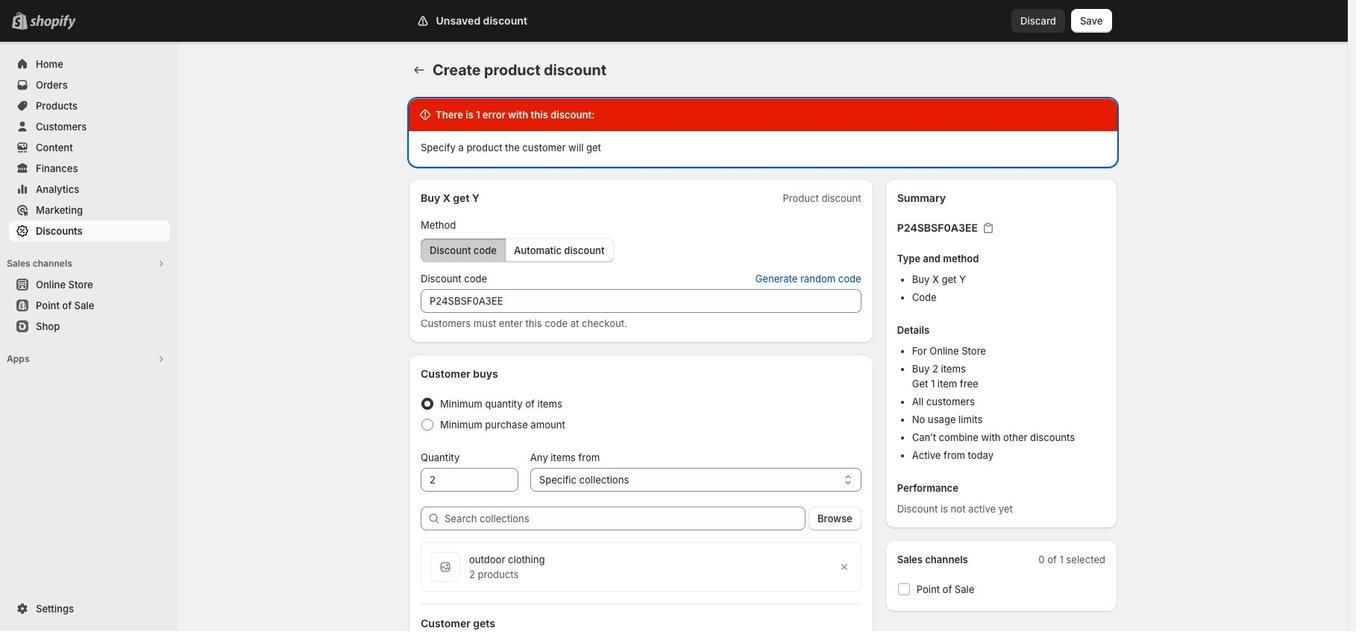 Task type: locate. For each thing, give the bounding box(es) containing it.
shopify image
[[30, 15, 76, 30]]

None text field
[[421, 289, 861, 313]]

None text field
[[421, 468, 518, 492]]

Search collections text field
[[445, 507, 806, 531]]



Task type: vqa. For each thing, say whether or not it's contained in the screenshot.
shopify IMAGE in the left top of the page
yes



